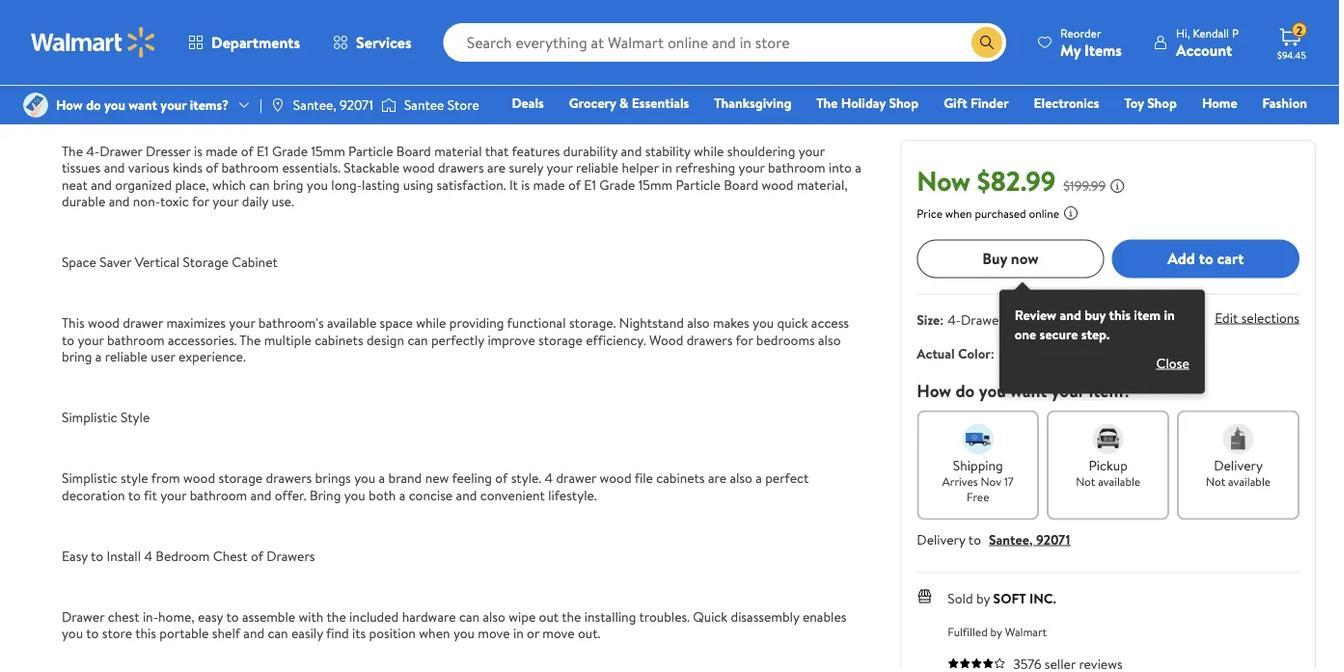 Task type: vqa. For each thing, say whether or not it's contained in the screenshot.
storage inside the this wood drawer maximizes your bathroom's available space while providing functional storage. nightstand also makes you quick access to your bathroom accessories. the multiple cabinets design can perfectly improve storage efficiency. wood drawers for bedrooms also bring a reliable user experience.
yes



Task type: locate. For each thing, give the bounding box(es) containing it.
0 vertical spatial is
[[194, 141, 202, 160]]

1 vertical spatial drawer
[[556, 469, 596, 488]]

1 vertical spatial when
[[419, 624, 450, 643]]

 image
[[23, 93, 48, 118], [381, 96, 397, 115]]

place;
[[155, 3, 189, 22]]

online
[[1029, 205, 1060, 221]]

your down clutter
[[454, 20, 480, 38]]

4- inside the 4-drawer dresser is made of e1 grade 15mm particle board material that features durability and stability while shouldering your tissues and various kinds of bathroom essentials. stackable wood drawers are surely your reliable helper in refreshing your bathroom into a neat and organized place, which can bring you long-lasting using satisfaction. it is made of e1 grade 15mm particle board wood material, durable and non-toxic for your daily use.
[[86, 141, 100, 160]]

simplistic inside simplistic style from wood storage drawers brings you a brand new feeling of style. 4 drawer wood file cabinets are also a perfect decoration to fit your bathroom and offer. bring you both a concise and convenient lifestyle.
[[62, 469, 117, 488]]

one inside the 'review and buy this item in one secure step.'
[[1015, 324, 1037, 343]]

1 horizontal spatial convenient
[[480, 486, 545, 505]]

0 vertical spatial out
[[299, 0, 319, 5]]

soft
[[993, 589, 1026, 608]]

delivery down the intent image for delivery
[[1214, 456, 1263, 475]]

move right hardware
[[478, 624, 510, 643]]

easily inside features 4 removable drawers; use in or out of the closet and keep clutter under control by storing all of your clothing and accessories in one convenient place; store and organize workout gear, leggings, yoga pants, sweaters, linens, and more; the vertical design fits easily in many locations throughout the home; use as a nightstand and keep your alarm clock, journal, glasses close at hand.
[[805, 3, 837, 22]]

0 horizontal spatial santee,
[[293, 95, 337, 114]]

available down the intent image for delivery
[[1228, 474, 1271, 490]]

and inside the 'review and buy this item in one secure step.'
[[1060, 305, 1082, 324]]

in inside the 'review and buy this item in one secure step.'
[[1164, 305, 1175, 324]]

0 vertical spatial simplistic
[[62, 408, 117, 427]]

1 vertical spatial 15mm
[[639, 175, 673, 194]]

deals
[[512, 94, 544, 112]]

0 vertical spatial :
[[940, 310, 944, 329]]

: up actual
[[940, 310, 944, 329]]

this right store
[[135, 624, 156, 643]]

or inside features 4 removable drawers; use in or out of the closet and keep clutter under control by storing all of your clothing and accessories in one convenient place; store and organize workout gear, leggings, yoga pants, sweaters, linens, and more; the vertical design fits easily in many locations throughout the home; use as a nightstand and keep your alarm clock, journal, glasses close at hand.
[[283, 0, 296, 5]]

1 keep from the top
[[423, 0, 451, 5]]

reliable inside the 4-drawer dresser is made of e1 grade 15mm particle board material that features durability and stability while shouldering your tissues and various kinds of bathroom essentials. stackable wood drawers are surely your reliable helper in refreshing your bathroom into a neat and organized place, which can bring you long-lasting using satisfaction. it is made of e1 grade 15mm particle board wood material, durable and non-toxic for your daily use.
[[576, 158, 619, 177]]

your right sleek
[[161, 95, 187, 114]]

gift finder
[[944, 94, 1009, 112]]

by for fulfilled
[[991, 624, 1002, 640]]

2 not from the left
[[1206, 474, 1226, 490]]

in up home;
[[270, 0, 280, 5]]

long-
[[331, 175, 362, 194]]

e1
[[257, 141, 269, 160], [584, 175, 596, 194]]

to left cart
[[1199, 248, 1214, 269]]

wood
[[403, 158, 435, 177], [762, 175, 794, 194], [88, 313, 120, 332], [183, 469, 215, 488], [600, 469, 632, 488]]

0 vertical spatial store
[[193, 3, 224, 22]]

or left workout
[[283, 0, 296, 5]]

to inside simplistic style from wood storage drawers brings you a brand new feeling of style. 4 drawer wood file cabinets are also a perfect decoration to fit your bathroom and offer. bring you both a concise and convenient lifestyle.
[[128, 486, 141, 505]]

of left style.
[[495, 469, 508, 488]]

1 vertical spatial cabinets
[[656, 469, 705, 488]]

available down intent image for pickup
[[1098, 474, 1141, 490]]

the up neat
[[62, 141, 83, 160]]

0 horizontal spatial not
[[1076, 474, 1096, 490]]

4 right style.
[[545, 469, 553, 488]]

1 vertical spatial are
[[708, 469, 727, 488]]

4 up locations
[[115, 0, 124, 5]]

grade
[[272, 141, 308, 160], [600, 175, 635, 194]]

you left quick
[[753, 313, 774, 332]]

drawers left that
[[438, 158, 484, 177]]

bathroom left into
[[768, 158, 826, 177]]

do
[[86, 95, 101, 114], [956, 379, 975, 403]]

not down the intent image for delivery
[[1206, 474, 1226, 490]]

a up the simplistic style
[[95, 347, 102, 366]]

1 horizontal spatial santee,
[[989, 530, 1033, 549]]

1 vertical spatial while
[[416, 313, 446, 332]]

a left brand
[[379, 469, 385, 488]]

your right surely
[[547, 158, 573, 177]]

1 vertical spatial want
[[1010, 379, 1047, 403]]

is right dresser at the top of page
[[194, 141, 202, 160]]

while
[[694, 141, 724, 160], [416, 313, 446, 332]]

actual color :
[[917, 344, 995, 363]]

0 vertical spatial convenient
[[87, 3, 152, 22]]

do down color
[[956, 379, 975, 403]]

4-
[[86, 141, 100, 160], [948, 310, 961, 329]]

grade down durability
[[600, 175, 635, 194]]

0 horizontal spatial one
[[62, 3, 84, 22]]

feeling
[[452, 469, 492, 488]]

0 vertical spatial 92071
[[340, 95, 373, 114]]

keep left clutter
[[423, 0, 451, 5]]

 image
[[270, 97, 285, 113]]

1 vertical spatial grade
[[600, 175, 635, 194]]

portable
[[160, 624, 209, 643]]

selections
[[1242, 308, 1300, 327]]

drawers
[[438, 158, 484, 177], [687, 330, 733, 349], [266, 469, 312, 488]]

 image left the sturdy
[[23, 93, 48, 118]]

various
[[128, 158, 170, 177]]

simplistic for simplistic style from wood storage drawers brings you a brand new feeling of style. 4 drawer wood file cabinets are also a perfect decoration to fit your bathroom and offer. bring you both a concise and convenient lifestyle.
[[62, 469, 117, 488]]

included
[[349, 607, 399, 626]]

stackable
[[344, 158, 400, 177]]

particle up lasting
[[348, 141, 393, 160]]

learn more about strikethrough prices image
[[1110, 178, 1125, 193]]

and
[[399, 0, 420, 5], [753, 0, 774, 5], [228, 3, 249, 22], [610, 3, 631, 22], [399, 20, 420, 38], [103, 80, 124, 99], [621, 141, 642, 160], [104, 158, 125, 177], [91, 175, 112, 194], [109, 192, 130, 211], [1060, 305, 1082, 324], [250, 486, 271, 505], [456, 486, 477, 505], [244, 624, 265, 643]]

when right the "price"
[[946, 205, 972, 221]]

electronics link
[[1025, 93, 1108, 113]]

multiple
[[264, 330, 312, 349]]

drawer
[[100, 141, 142, 160], [961, 310, 1004, 329], [62, 607, 105, 626]]

this
[[1109, 305, 1131, 324], [135, 624, 156, 643]]

toy shop link
[[1116, 93, 1186, 113]]

4- up neat
[[86, 141, 100, 160]]

one down review
[[1015, 324, 1037, 343]]

use.
[[272, 192, 294, 211]]

delivery inside delivery not available
[[1214, 456, 1263, 475]]

0 vertical spatial while
[[694, 141, 724, 160]]

0 horizontal spatial design
[[367, 330, 404, 349]]

1 horizontal spatial :
[[991, 344, 995, 363]]

1 horizontal spatial want
[[1010, 379, 1047, 403]]

1 vertical spatial reliable
[[105, 347, 148, 366]]

0 horizontal spatial board
[[396, 141, 431, 160]]

1 horizontal spatial particle
[[676, 175, 721, 194]]

a right both
[[399, 486, 406, 505]]

0 horizontal spatial 15mm
[[311, 141, 345, 160]]

troubles.
[[639, 607, 690, 626]]

1 vertical spatial drawers
[[687, 330, 733, 349]]

not inside pickup not available
[[1076, 474, 1096, 490]]

$199.99
[[1064, 176, 1106, 195]]

storage inside this wood drawer maximizes your bathroom's available space while providing functional storage. nightstand also makes you quick access to your bathroom accessories. the multiple cabinets design can perfectly improve storage efficiency. wood drawers for bedrooms also bring a reliable user experience.
[[539, 330, 583, 349]]

1 horizontal spatial or
[[527, 624, 539, 643]]

deals link
[[503, 93, 553, 113]]

perfectly
[[431, 330, 484, 349]]

bring down this
[[62, 347, 92, 366]]

1 horizontal spatial available
[[1098, 474, 1141, 490]]

e1 down durability
[[584, 175, 596, 194]]

0 horizontal spatial  image
[[23, 93, 48, 118]]

0 vertical spatial this
[[1109, 305, 1131, 324]]

and left offer.
[[250, 486, 271, 505]]

and right closet
[[399, 0, 420, 5]]

0 vertical spatial easily
[[805, 3, 837, 22]]

easy
[[62, 547, 88, 565]]

organized
[[115, 175, 172, 194]]

1 horizontal spatial are
[[708, 469, 727, 488]]

is right it
[[521, 175, 530, 194]]

santee
[[404, 95, 444, 114]]

and left fits
[[753, 0, 774, 5]]

0 vertical spatial e1
[[257, 141, 269, 160]]

not inside delivery not available
[[1206, 474, 1226, 490]]

price when purchased online
[[917, 205, 1060, 221]]

1 vertical spatial convenient
[[480, 486, 545, 505]]

your left "item?"
[[1051, 379, 1085, 403]]

also left perfect
[[730, 469, 753, 488]]

under
[[497, 0, 530, 5]]

drawer left chest
[[62, 607, 105, 626]]

while right space
[[416, 313, 446, 332]]

2 vertical spatial by
[[991, 624, 1002, 640]]

1 horizontal spatial board
[[724, 175, 759, 194]]

close
[[1157, 353, 1190, 372]]

1 horizontal spatial delivery
[[1214, 456, 1263, 475]]

and up secure at right
[[1060, 305, 1082, 324]]

2
[[1297, 22, 1303, 38]]

0 horizontal spatial or
[[283, 0, 296, 5]]

how down actual
[[917, 379, 952, 403]]

simplistic for simplistic style
[[62, 408, 117, 427]]

santee, right |
[[293, 95, 337, 114]]

1 vertical spatial use
[[284, 20, 306, 38]]

sold
[[948, 589, 973, 608]]

2 horizontal spatial 4
[[545, 469, 553, 488]]

a inside this wood drawer maximizes your bathroom's available space while providing functional storage. nightstand also makes you quick access to your bathroom accessories. the multiple cabinets design can perfectly improve storage efficiency. wood drawers for bedrooms also bring a reliable user experience.
[[95, 347, 102, 366]]

0 horizontal spatial for
[[192, 192, 209, 211]]

board up using
[[396, 141, 431, 160]]

and right gear,
[[399, 20, 420, 38]]

1 vertical spatial santee,
[[989, 530, 1033, 549]]

you inside the 4-drawer dresser is made of e1 grade 15mm particle board material that features durability and stability while shouldering your tissues and various kinds of bathroom essentials. stackable wood drawers are surely your reliable helper in refreshing your bathroom into a neat and organized place, which can bring you long-lasting using satisfaction. it is made of e1 grade 15mm particle board wood material, durable and non-toxic for your daily use.
[[307, 175, 328, 194]]

bathroom inside this wood drawer maximizes your bathroom's available space while providing functional storage. nightstand also makes you quick access to your bathroom accessories. the multiple cabinets design can perfectly improve storage efficiency. wood drawers for bedrooms also bring a reliable user experience.
[[107, 330, 165, 349]]

0 horizontal spatial reliable
[[105, 347, 148, 366]]

in inside the 4-drawer dresser is made of e1 grade 15mm particle board material that features durability and stability while shouldering your tissues and various kinds of bathroom essentials. stackable wood drawers are surely your reliable helper in refreshing your bathroom into a neat and organized place, which can bring you long-lasting using satisfaction. it is made of e1 grade 15mm particle board wood material, durable and non-toxic for your daily use.
[[662, 158, 672, 177]]

not
[[1076, 474, 1096, 490], [1206, 474, 1226, 490]]

|
[[260, 95, 262, 114]]

for inside the 4-drawer dresser is made of e1 grade 15mm particle board material that features durability and stability while shouldering your tissues and various kinds of bathroom essentials. stackable wood drawers are surely your reliable helper in refreshing your bathroom into a neat and organized place, which can bring you long-lasting using satisfaction. it is made of e1 grade 15mm particle board wood material, durable and non-toxic for your daily use.
[[192, 192, 209, 211]]

board
[[396, 141, 431, 160], [724, 175, 759, 194]]

or inside drawer chest in-home, easy to assemble with the included hardware can also wipe out the installing troubles. quick disassembly enables you to store this portable shelf and can easily find its position when you move in or move out.
[[527, 624, 539, 643]]

the left multiple
[[240, 330, 261, 349]]

in inside drawer chest in-home, easy to assemble with the included hardware can also wipe out the installing troubles. quick disassembly enables you to store this portable shelf and can easily find its position when you move in or move out.
[[513, 624, 524, 643]]

1 vertical spatial out
[[539, 607, 559, 626]]

do for how do you want your item?
[[956, 379, 975, 403]]

user
[[151, 347, 175, 366]]

wood down shouldering
[[762, 175, 794, 194]]

while inside this wood drawer maximizes your bathroom's available space while providing functional storage. nightstand also makes you quick access to your bathroom accessories. the multiple cabinets design can perfectly improve storage efficiency. wood drawers for bedrooms also bring a reliable user experience.
[[416, 313, 446, 332]]

particle down stability
[[676, 175, 721, 194]]

3.8862 stars out of 5, based on 3576 seller reviews element
[[948, 657, 1006, 669]]

intent image for delivery image
[[1223, 424, 1254, 455]]

particle
[[348, 141, 393, 160], [676, 175, 721, 194]]

home
[[1202, 94, 1238, 112]]

1 vertical spatial store
[[448, 95, 479, 114]]

1 horizontal spatial drawers
[[438, 158, 484, 177]]

also inside drawer chest in-home, easy to assemble with the included hardware can also wipe out the installing troubles. quick disassembly enables you to store this portable shelf and can easily find its position when you move in or move out.
[[483, 607, 505, 626]]

review and buy this item in one secure step.
[[1015, 305, 1175, 343]]

1 not from the left
[[1076, 474, 1096, 490]]

0 horizontal spatial 4-
[[86, 141, 100, 160]]

shop right holiday
[[889, 94, 919, 112]]

1 vertical spatial bring
[[62, 347, 92, 366]]

0 vertical spatial when
[[946, 205, 972, 221]]

1 horizontal spatial 15mm
[[639, 175, 673, 194]]

wood right from
[[183, 469, 215, 488]]

1 horizontal spatial reliable
[[576, 158, 619, 177]]

space saver vertical storage cabinet
[[62, 253, 278, 271]]

0 vertical spatial one
[[62, 3, 84, 22]]

0 horizontal spatial cabinets
[[315, 330, 363, 349]]

are
[[487, 158, 506, 177], [708, 469, 727, 488]]

actual
[[917, 344, 955, 363]]

0 vertical spatial 4-
[[86, 141, 100, 160]]

this inside drawer chest in-home, easy to assemble with the included hardware can also wipe out the installing troubles. quick disassembly enables you to store this portable shelf and can easily find its position when you move in or move out.
[[135, 624, 156, 643]]

1 horizontal spatial grade
[[600, 175, 635, 194]]

easily right fits
[[805, 3, 837, 22]]

by for sold
[[977, 589, 990, 608]]

drawer up user
[[123, 313, 163, 332]]

bathroom's
[[258, 313, 324, 332]]

storage left offer.
[[219, 469, 263, 488]]

0 horizontal spatial shop
[[889, 94, 919, 112]]

easily left find
[[291, 624, 323, 643]]

are inside simplistic style from wood storage drawers brings you a brand new feeling of style. 4 drawer wood file cabinets are also a perfect decoration to fit your bathroom and offer. bring you both a concise and convenient lifestyle.
[[708, 469, 727, 488]]

this inside the 'review and buy this item in one secure step.'
[[1109, 305, 1131, 324]]

1 horizontal spatial for
[[736, 330, 753, 349]]

it
[[509, 175, 518, 194]]

drawer up color
[[961, 310, 1004, 329]]

daily
[[242, 192, 268, 211]]

1 simplistic from the top
[[62, 408, 117, 427]]

how up tissues
[[56, 95, 83, 114]]

when
[[946, 205, 972, 221], [419, 624, 450, 643]]

drawer inside the 4-drawer dresser is made of e1 grade 15mm particle board material that features durability and stability while shouldering your tissues and various kinds of bathroom essentials. stackable wood drawers are surely your reliable helper in refreshing your bathroom into a neat and organized place, which can bring you long-lasting using satisfaction. it is made of e1 grade 15mm particle board wood material, durable and non-toxic for your daily use.
[[100, 141, 142, 160]]

storage right "improve"
[[539, 330, 583, 349]]

wood inside this wood drawer maximizes your bathroom's available space while providing functional storage. nightstand also makes you quick access to your bathroom accessories. the multiple cabinets design can perfectly improve storage efficiency. wood drawers for bedrooms also bring a reliable user experience.
[[88, 313, 120, 332]]

0 horizontal spatial grade
[[272, 141, 308, 160]]

reliable left "helper"
[[576, 158, 619, 177]]

of
[[322, 0, 334, 5], [657, 0, 669, 5], [241, 141, 253, 160], [206, 158, 218, 177], [568, 175, 581, 194], [495, 469, 508, 488], [251, 547, 263, 565]]

the inside features 4 removable drawers; use in or out of the closet and keep clutter under control by storing all of your clothing and accessories in one convenient place; store and organize workout gear, leggings, yoga pants, sweaters, linens, and more; the vertical design fits easily in many locations throughout the home; use as a nightstand and keep your alarm clock, journal, glasses close at hand.
[[671, 3, 692, 22]]

2 keep from the top
[[423, 20, 451, 38]]

design
[[742, 3, 780, 22], [367, 330, 404, 349]]

2 simplistic from the top
[[62, 469, 117, 488]]

clutter
[[454, 0, 493, 5]]

convenient left lifestyle.
[[480, 486, 545, 505]]

1 horizontal spatial e1
[[584, 175, 596, 194]]

4 right install on the bottom of the page
[[144, 547, 152, 565]]

0 horizontal spatial use
[[244, 0, 266, 5]]

drawer inside simplistic style from wood storage drawers brings you a brand new feeling of style. 4 drawer wood file cabinets are also a perfect decoration to fit your bathroom and offer. bring you both a concise and convenient lifestyle.
[[556, 469, 596, 488]]

makes
[[713, 313, 750, 332]]

0 horizontal spatial particle
[[348, 141, 393, 160]]

1 vertical spatial board
[[724, 175, 759, 194]]

convenient inside simplistic style from wood storage drawers brings you a brand new feeling of style. 4 drawer wood file cabinets are also a perfect decoration to fit your bathroom and offer. bring you both a concise and convenient lifestyle.
[[480, 486, 545, 505]]

convenient inside features 4 removable drawers; use in or out of the closet and keep clutter under control by storing all of your clothing and accessories in one convenient place; store and organize workout gear, leggings, yoga pants, sweaters, linens, and more; the vertical design fits easily in many locations throughout the home; use as a nightstand and keep your alarm clock, journal, glasses close at hand.
[[87, 3, 152, 22]]

material,
[[797, 175, 848, 194]]

one inside features 4 removable drawers; use in or out of the closet and keep clutter under control by storing all of your clothing and accessories in one convenient place; store and organize workout gear, leggings, yoga pants, sweaters, linens, and more; the vertical design fits easily in many locations throughout the home; use as a nightstand and keep your alarm clock, journal, glasses close at hand.
[[62, 3, 84, 22]]

4- right size
[[948, 310, 961, 329]]

grocery & essentials
[[569, 94, 689, 112]]

1 vertical spatial is
[[521, 175, 530, 194]]

your inside simplistic style from wood storage drawers brings you a brand new feeling of style. 4 drawer wood file cabinets are also a perfect decoration to fit your bathroom and offer. bring you both a concise and convenient lifestyle.
[[160, 486, 187, 505]]

your left 'daily'
[[212, 192, 239, 211]]

4 inside features 4 removable drawers; use in or out of the closet and keep clutter under control by storing all of your clothing and accessories in one convenient place; store and organize workout gear, leggings, yoga pants, sweaters, linens, and more; the vertical design fits easily in many locations throughout the home; use as a nightstand and keep your alarm clock, journal, glasses close at hand.
[[115, 0, 124, 5]]

walmart
[[1005, 624, 1047, 640]]

bathroom right from
[[190, 486, 247, 505]]

use left as
[[284, 20, 306, 38]]

 image for how do you want your items?
[[23, 93, 48, 118]]

1 shop from the left
[[889, 94, 919, 112]]

the left holiday
[[817, 94, 838, 112]]

1 vertical spatial simplistic
[[62, 469, 117, 488]]

review
[[1015, 305, 1057, 324]]

board down shouldering
[[724, 175, 759, 194]]

1 horizontal spatial one
[[1015, 324, 1037, 343]]

1 vertical spatial this
[[135, 624, 156, 643]]

0 horizontal spatial delivery
[[917, 530, 966, 549]]

0 horizontal spatial available
[[327, 313, 377, 332]]

when right position
[[419, 624, 450, 643]]

by right the sold
[[977, 589, 990, 608]]

0 horizontal spatial this
[[135, 624, 156, 643]]

0 vertical spatial design
[[742, 3, 780, 22]]

1 horizontal spatial while
[[694, 141, 724, 160]]

the left closet
[[337, 0, 357, 5]]

shop right toy
[[1147, 94, 1177, 112]]

0 vertical spatial grade
[[272, 141, 308, 160]]

0 vertical spatial use
[[244, 0, 266, 5]]

in right "helper"
[[662, 158, 672, 177]]

bring right 'daily'
[[273, 175, 303, 194]]

by right fulfilled
[[991, 624, 1002, 640]]

want up dresser at the top of page
[[129, 95, 157, 114]]

Search search field
[[444, 23, 1006, 62]]

1 vertical spatial or
[[527, 624, 539, 643]]

can left "use."
[[249, 175, 270, 194]]

vertical
[[135, 253, 180, 271]]

cabinets inside this wood drawer maximizes your bathroom's available space while providing functional storage. nightstand also makes you quick access to your bathroom accessories. the multiple cabinets design can perfectly improve storage efficiency. wood drawers for bedrooms also bring a reliable user experience.
[[315, 330, 363, 349]]

0 vertical spatial delivery
[[1214, 456, 1263, 475]]

simplistic left style
[[62, 469, 117, 488]]

1 vertical spatial design
[[367, 330, 404, 349]]

available inside pickup not available
[[1098, 474, 1141, 490]]

pickup
[[1089, 456, 1128, 475]]

want for item?
[[1010, 379, 1047, 403]]

a
[[324, 20, 331, 38], [855, 158, 861, 177], [95, 347, 102, 366], [379, 469, 385, 488], [756, 469, 762, 488], [399, 486, 406, 505]]

available inside delivery not available
[[1228, 474, 1271, 490]]

buy now button
[[917, 240, 1105, 278]]

0 horizontal spatial are
[[487, 158, 506, 177]]

drawers inside this wood drawer maximizes your bathroom's available space while providing functional storage. nightstand also makes you quick access to your bathroom accessories. the multiple cabinets design can perfectly improve storage efficiency. wood drawers for bedrooms also bring a reliable user experience.
[[687, 330, 733, 349]]

registry
[[1085, 121, 1135, 139]]

0 vertical spatial bring
[[273, 175, 303, 194]]

item
[[1134, 305, 1161, 324]]

santee,
[[293, 95, 337, 114], [989, 530, 1033, 549]]

1 horizontal spatial 4
[[144, 547, 152, 565]]

bring inside the 4-drawer dresser is made of e1 grade 15mm particle board material that features durability and stability while shouldering your tissues and various kinds of bathroom essentials. stackable wood drawers are surely your reliable helper in refreshing your bathroom into a neat and organized place, which can bring you long-lasting using satisfaction. it is made of e1 grade 15mm particle board wood material, durable and non-toxic for your daily use.
[[273, 175, 303, 194]]

your up experience.
[[229, 313, 255, 332]]

are left it
[[487, 158, 506, 177]]

1 horizontal spatial when
[[946, 205, 972, 221]]

walmart image
[[31, 27, 156, 58]]

by
[[579, 0, 593, 5], [977, 589, 990, 608], [991, 624, 1002, 640]]

one debit
[[1160, 121, 1225, 139]]

1 horizontal spatial design
[[742, 3, 780, 22]]

shelf
[[212, 624, 240, 643]]

1 horizontal spatial move
[[543, 624, 575, 643]]

available for delivery
[[1228, 474, 1271, 490]]

0 vertical spatial for
[[192, 192, 209, 211]]

1 horizontal spatial is
[[521, 175, 530, 194]]

out
[[299, 0, 319, 5], [539, 607, 559, 626]]

1 vertical spatial particle
[[676, 175, 721, 194]]

space
[[380, 313, 413, 332]]

efficiency.
[[586, 330, 646, 349]]

1 horizontal spatial bring
[[273, 175, 303, 194]]

of up which
[[241, 141, 253, 160]]

1 horizontal spatial cabinets
[[656, 469, 705, 488]]

1 horizontal spatial drawer
[[556, 469, 596, 488]]

to inside button
[[1199, 248, 1214, 269]]

1 vertical spatial easily
[[291, 624, 323, 643]]

of right all
[[657, 0, 669, 5]]

1 vertical spatial do
[[956, 379, 975, 403]]

lifestyle.
[[548, 486, 597, 505]]

thanksgiving link
[[706, 93, 800, 113]]

wood
[[649, 330, 684, 349]]

how for how do you want your items?
[[56, 95, 83, 114]]

1 horizontal spatial not
[[1206, 474, 1226, 490]]

store
[[193, 3, 224, 22], [448, 95, 479, 114]]

pickup not available
[[1076, 456, 1141, 490]]

non-
[[133, 192, 160, 211]]

0 horizontal spatial storage
[[219, 469, 263, 488]]

kendall
[[1193, 25, 1229, 41]]

not for delivery
[[1206, 474, 1226, 490]]

out inside drawer chest in-home, easy to assemble with the included hardware can also wipe out the installing troubles. quick disassembly enables you to store this portable shelf and can easily find its position when you move in or move out.
[[539, 607, 559, 626]]

0 vertical spatial santee,
[[293, 95, 337, 114]]



Task type: describe. For each thing, give the bounding box(es) containing it.
1 vertical spatial 4-
[[948, 310, 961, 329]]

linens,
[[570, 3, 606, 22]]

accessories.
[[168, 330, 237, 349]]

and right tissues
[[104, 158, 125, 177]]

secure
[[1040, 324, 1078, 343]]

the down drawers;
[[221, 20, 241, 38]]

bathroom up 'daily'
[[222, 158, 279, 177]]

to down the free at bottom
[[969, 530, 981, 549]]

0 horizontal spatial is
[[194, 141, 202, 160]]

edit selections button
[[1215, 308, 1300, 327]]

now $82.99
[[917, 162, 1056, 199]]

intent image for pickup image
[[1093, 424, 1124, 455]]

bring inside this wood drawer maximizes your bathroom's available space while providing functional storage. nightstand also makes you quick access to your bathroom accessories. the multiple cabinets design can perfectly improve storage efficiency. wood drawers for bedrooms also bring a reliable user experience.
[[62, 347, 92, 366]]

add to cart button
[[1112, 240, 1300, 278]]

by inside features 4 removable drawers; use in or out of the closet and keep clutter under control by storing all of your clothing and accessories in one convenient place; store and organize workout gear, leggings, yoga pants, sweaters, linens, and more; the vertical design fits easily in many locations throughout the home; use as a nightstand and keep your alarm clock, journal, glasses close at hand.
[[579, 0, 593, 5]]

more;
[[634, 3, 668, 22]]

drawers inside the 4-drawer dresser is made of e1 grade 15mm particle board material that features durability and stability while shouldering your tissues and various kinds of bathroom essentials. stackable wood drawers are surely your reliable helper in refreshing your bathroom into a neat and organized place, which can bring you long-lasting using satisfaction. it is made of e1 grade 15mm particle board wood material, durable and non-toxic for your daily use.
[[438, 158, 484, 177]]

in right fits
[[840, 3, 850, 22]]

accessories
[[777, 0, 843, 5]]

storage
[[183, 253, 229, 271]]

tissues
[[62, 158, 101, 177]]

file
[[635, 469, 653, 488]]

clock,
[[519, 20, 553, 38]]

hand.
[[695, 20, 726, 38]]

0 vertical spatial board
[[396, 141, 431, 160]]

buy now
[[983, 248, 1039, 269]]

toy shop
[[1125, 94, 1177, 112]]

a inside features 4 removable drawers; use in or out of the closet and keep clutter under control by storing all of your clothing and accessories in one convenient place; store and organize workout gear, leggings, yoga pants, sweaters, linens, and more; the vertical design fits easily in many locations throughout the home; use as a nightstand and keep your alarm clock, journal, glasses close at hand.
[[324, 20, 331, 38]]

home,
[[158, 607, 195, 626]]

home;
[[244, 20, 281, 38]]

assemble
[[242, 607, 295, 626]]

edit selections
[[1215, 308, 1300, 327]]

find
[[326, 624, 349, 643]]

while inside the 4-drawer dresser is made of e1 grade 15mm particle board material that features durability and stability while shouldering your tissues and various kinds of bathroom essentials. stackable wood drawers are surely your reliable helper in refreshing your bathroom into a neat and organized place, which can bring you long-lasting using satisfaction. it is made of e1 grade 15mm particle board wood material, durable and non-toxic for your daily use.
[[694, 141, 724, 160]]

enables
[[803, 607, 847, 626]]

and right new
[[456, 486, 477, 505]]

buy
[[1085, 305, 1106, 324]]

you inside this wood drawer maximizes your bathroom's available space while providing functional storage. nightstand also makes you quick access to your bathroom accessories. the multiple cabinets design can perfectly improve storage efficiency. wood drawers for bedrooms also bring a reliable user experience.
[[753, 313, 774, 332]]

electronics
[[1034, 94, 1100, 112]]

reliable inside this wood drawer maximizes your bathroom's available space while providing functional storage. nightstand also makes you quick access to your bathroom accessories. the multiple cabinets design can perfectly improve storage efficiency. wood drawers for bedrooms also bring a reliable user experience.
[[105, 347, 148, 366]]

the inside this wood drawer maximizes your bathroom's available space while providing functional storage. nightstand also makes you quick access to your bathroom accessories. the multiple cabinets design can perfectly improve storage efficiency. wood drawers for bedrooms also bring a reliable user experience.
[[240, 330, 261, 349]]

 image for santee store
[[381, 96, 397, 115]]

0 horizontal spatial 92071
[[340, 95, 373, 114]]

and left stability
[[621, 141, 642, 160]]

workout
[[304, 3, 353, 22]]

fashion link
[[1254, 93, 1316, 113]]

wood right lasting
[[403, 158, 435, 177]]

0 vertical spatial particle
[[348, 141, 393, 160]]

of down durability
[[568, 175, 581, 194]]

you left both
[[344, 486, 365, 505]]

of inside simplistic style from wood storage drawers brings you a brand new feeling of style. 4 drawer wood file cabinets are also a perfect decoration to fit your bathroom and offer. bring you both a concise and convenient lifestyle.
[[495, 469, 508, 488]]

design inside features 4 removable drawers; use in or out of the closet and keep clutter under control by storing all of your clothing and accessories in one convenient place; store and organize workout gear, leggings, yoga pants, sweaters, linens, and more; the vertical design fits easily in many locations throughout the home; use as a nightstand and keep your alarm clock, journal, glasses close at hand.
[[742, 3, 780, 22]]

1 horizontal spatial made
[[533, 175, 565, 194]]

also inside simplistic style from wood storage drawers brings you a brand new feeling of style. 4 drawer wood file cabinets are also a perfect decoration to fit your bathroom and offer. bring you both a concise and convenient lifestyle.
[[730, 469, 753, 488]]

not for pickup
[[1076, 474, 1096, 490]]

santee store
[[404, 95, 479, 114]]

the inside the 4-drawer dresser is made of e1 grade 15mm particle board material that features durability and stability while shouldering your tissues and various kinds of bathroom essentials. stackable wood drawers are surely your reliable helper in refreshing your bathroom into a neat and organized place, which can bring you long-lasting using satisfaction. it is made of e1 grade 15mm particle board wood material, durable and non-toxic for your daily use.
[[62, 141, 83, 160]]

available for pickup
[[1098, 474, 1141, 490]]

drawer inside this wood drawer maximizes your bathroom's available space while providing functional storage. nightstand also makes you quick access to your bathroom accessories. the multiple cabinets design can perfectly improve storage efficiency. wood drawers for bedrooms also bring a reliable user experience.
[[123, 313, 163, 332]]

are inside the 4-drawer dresser is made of e1 grade 15mm particle board material that features durability and stability while shouldering your tissues and various kinds of bathroom essentials. stackable wood drawers are surely your reliable helper in refreshing your bathroom into a neat and organized place, which can bring you long-lasting using satisfaction. it is made of e1 grade 15mm particle board wood material, durable and non-toxic for your daily use.
[[487, 158, 506, 177]]

can inside this wood drawer maximizes your bathroom's available space while providing functional storage. nightstand also makes you quick access to your bathroom accessories. the multiple cabinets design can perfectly improve storage efficiency. wood drawers for bedrooms also bring a reliable user experience.
[[408, 330, 428, 349]]

drawers inside simplistic style from wood storage drawers brings you a brand new feeling of style. 4 drawer wood file cabinets are also a perfect decoration to fit your bathroom and offer. bring you both a concise and convenient lifestyle.
[[266, 469, 312, 488]]

you down color
[[979, 379, 1006, 403]]

you right the 'brings'
[[354, 469, 376, 488]]

1 horizontal spatial use
[[284, 20, 306, 38]]

surely
[[509, 158, 543, 177]]

design inside this wood drawer maximizes your bathroom's available space while providing functional storage. nightstand also makes you quick access to your bathroom accessories. the multiple cabinets design can perfectly improve storage efficiency. wood drawers for bedrooms also bring a reliable user experience.
[[367, 330, 404, 349]]

leggings,
[[388, 3, 439, 22]]

want for items?
[[129, 95, 157, 114]]

dresser
[[146, 141, 191, 160]]

to left store
[[86, 624, 99, 643]]

maximizes
[[166, 313, 226, 332]]

drawer inside drawer chest in-home, easy to assemble with the included hardware can also wipe out the installing troubles. quick disassembly enables you to store this portable shelf and can easily find its position when you move in or move out.
[[62, 607, 105, 626]]

1 vertical spatial drawer
[[961, 310, 1004, 329]]

locations
[[96, 20, 149, 38]]

a left perfect
[[756, 469, 762, 488]]

when inside drawer chest in-home, easy to assemble with the included hardware can also wipe out the installing troubles. quick disassembly enables you to store this portable shelf and can easily find its position when you move in or move out.
[[419, 624, 450, 643]]

with
[[299, 607, 324, 626]]

in right accessories
[[847, 0, 857, 5]]

the right the with
[[327, 607, 346, 626]]

and left sleek
[[103, 80, 124, 99]]

and left all
[[610, 3, 631, 22]]

finder
[[971, 94, 1009, 112]]

concise
[[409, 486, 453, 505]]

cabinet
[[232, 253, 278, 271]]

wood left file
[[600, 469, 632, 488]]

material
[[434, 141, 482, 160]]

durable
[[62, 192, 105, 211]]

your left user
[[78, 330, 104, 349]]

can inside the 4-drawer dresser is made of e1 grade 15mm particle board material that features durability and stability while shouldering your tissues and various kinds of bathroom essentials. stackable wood drawers are surely your reliable helper in refreshing your bathroom into a neat and organized place, which can bring you long-lasting using satisfaction. it is made of e1 grade 15mm particle board wood material, durable and non-toxic for your daily use.
[[249, 175, 270, 194]]

durability
[[563, 141, 618, 160]]

the holiday shop
[[817, 94, 919, 112]]

Walmart Site-Wide search field
[[444, 23, 1006, 62]]

of right kinds
[[206, 158, 218, 177]]

gift finder link
[[935, 93, 1018, 113]]

can right hardware
[[459, 607, 480, 626]]

store inside features 4 removable drawers; use in or out of the closet and keep clutter under control by storing all of your clothing and accessories in one convenient place; store and organize workout gear, leggings, yoga pants, sweaters, linens, and more; the vertical design fits easily in many locations throughout the home; use as a nightstand and keep your alarm clock, journal, glasses close at hand.
[[193, 3, 224, 22]]

store
[[102, 624, 132, 643]]

size
[[917, 310, 940, 329]]

you left store
[[62, 624, 83, 643]]

drawers;
[[191, 0, 241, 5]]

place,
[[175, 175, 209, 194]]

stability
[[645, 141, 691, 160]]

style.
[[511, 469, 541, 488]]

how for how do you want your item?
[[917, 379, 952, 403]]

decoration
[[62, 486, 125, 505]]

available inside this wood drawer maximizes your bathroom's available space while providing functional storage. nightstand also makes you quick access to your bathroom accessories. the multiple cabinets design can perfectly improve storage efficiency. wood drawers for bedrooms also bring a reliable user experience.
[[327, 313, 377, 332]]

toxic
[[160, 192, 189, 211]]

registry link
[[1077, 120, 1143, 140]]

purchased
[[975, 205, 1026, 221]]

of left gear,
[[322, 0, 334, 5]]

and right neat
[[91, 175, 112, 194]]

legal information image
[[1063, 205, 1079, 220]]

size : 4-drawer
[[917, 310, 1004, 329]]

grocery & essentials link
[[560, 93, 698, 113]]

for inside this wood drawer maximizes your bathroom's available space while providing functional storage. nightstand also makes you quick access to your bathroom accessories. the multiple cabinets design can perfectly improve storage efficiency. wood drawers for bedrooms also bring a reliable user experience.
[[736, 330, 753, 349]]

your up 'at' on the right of page
[[672, 0, 699, 5]]

experience.
[[179, 347, 246, 366]]

price
[[917, 205, 943, 221]]

out.
[[578, 624, 601, 643]]

to inside this wood drawer maximizes your bathroom's available space while providing functional storage. nightstand also makes you quick access to your bathroom accessories. the multiple cabinets design can perfectly improve storage efficiency. wood drawers for bedrooms also bring a reliable user experience.
[[62, 330, 74, 349]]

can left the with
[[268, 624, 288, 643]]

lasting
[[362, 175, 400, 194]]

of right chest
[[251, 547, 263, 565]]

closet
[[360, 0, 395, 5]]

search icon image
[[979, 35, 995, 50]]

account
[[1176, 39, 1232, 60]]

0 vertical spatial 15mm
[[311, 141, 345, 160]]

as
[[309, 20, 321, 38]]

the left installing
[[562, 607, 581, 626]]

disassembly
[[731, 607, 800, 626]]

1 vertical spatial e1
[[584, 175, 596, 194]]

fashion
[[1263, 94, 1308, 112]]

color
[[958, 344, 991, 363]]

also right quick
[[818, 330, 841, 349]]

one debit link
[[1151, 120, 1234, 140]]

features
[[512, 141, 560, 160]]

sleek
[[127, 80, 158, 99]]

delivery for to
[[917, 530, 966, 549]]

delivery for not
[[1214, 456, 1263, 475]]

sturdy
[[62, 80, 100, 99]]

to right easy
[[91, 547, 103, 565]]

satisfaction.
[[437, 175, 506, 194]]

space
[[62, 253, 96, 271]]

the holiday shop link
[[808, 93, 927, 113]]

a inside the 4-drawer dresser is made of e1 grade 15mm particle board material that features durability and stability while shouldering your tissues and various kinds of bathroom essentials. stackable wood drawers are surely your reliable helper in refreshing your bathroom into a neat and organized place, which can bring you long-lasting using satisfaction. it is made of e1 grade 15mm particle board wood material, durable and non-toxic for your daily use.
[[855, 158, 861, 177]]

shipping
[[953, 456, 1003, 475]]

1 move from the left
[[478, 624, 510, 643]]

p
[[1232, 25, 1239, 41]]

all
[[641, 0, 653, 5]]

departments
[[211, 32, 300, 53]]

2 shop from the left
[[1147, 94, 1177, 112]]

santee, 92071
[[293, 95, 373, 114]]

and left non-
[[109, 192, 130, 211]]

intent image for shipping image
[[963, 424, 994, 455]]

4 inside simplistic style from wood storage drawers brings you a brand new feeling of style. 4 drawer wood file cabinets are also a perfect decoration to fit your bathroom and offer. bring you both a concise and convenient lifestyle.
[[545, 469, 553, 488]]

glasses
[[603, 20, 643, 38]]

improve
[[488, 330, 535, 349]]

2 move from the left
[[543, 624, 575, 643]]

bathroom inside simplistic style from wood storage drawers brings you a brand new feeling of style. 4 drawer wood file cabinets are also a perfect decoration to fit your bathroom and offer. bring you both a concise and convenient lifestyle.
[[190, 486, 247, 505]]

and inside drawer chest in-home, easy to assemble with the included hardware can also wipe out the installing troubles. quick disassembly enables you to store this portable shelf and can easily find its position when you move in or move out.
[[244, 624, 265, 643]]

brings
[[315, 469, 351, 488]]

and up departments
[[228, 3, 249, 22]]

storage inside simplistic style from wood storage drawers brings you a brand new feeling of style. 4 drawer wood file cabinets are also a perfect decoration to fit your bathroom and offer. bring you both a concise and convenient lifestyle.
[[219, 469, 263, 488]]

your left into
[[799, 141, 825, 160]]

out inside features 4 removable drawers; use in or out of the closet and keep clutter under control by storing all of your clothing and accessories in one convenient place; store and organize workout gear, leggings, yoga pants, sweaters, linens, and more; the vertical design fits easily in many locations throughout the home; use as a nightstand and keep your alarm clock, journal, glasses close at hand.
[[299, 0, 319, 5]]

also left makes
[[687, 313, 710, 332]]

offer.
[[275, 486, 306, 505]]

do for how do you want your items?
[[86, 95, 101, 114]]

my
[[1061, 39, 1081, 60]]

brand
[[388, 469, 422, 488]]

organize
[[252, 3, 301, 22]]

fulfilled by walmart
[[948, 624, 1047, 640]]

you left wipe
[[453, 624, 475, 643]]

items?
[[190, 95, 229, 114]]

1 vertical spatial 92071
[[1036, 530, 1071, 549]]

drawers
[[267, 547, 315, 565]]

1 vertical spatial :
[[991, 344, 995, 363]]

pants,
[[474, 3, 509, 22]]

cart
[[1217, 248, 1244, 269]]

which
[[212, 175, 246, 194]]

you left sleek
[[104, 95, 125, 114]]

this
[[62, 313, 84, 332]]

0 horizontal spatial made
[[206, 141, 238, 160]]

the 4-drawer dresser is made of e1 grade 15mm particle board material that features durability and stability while shouldering your tissues and various kinds of bathroom essentials. stackable wood drawers are surely your reliable helper in refreshing your bathroom into a neat and organized place, which can bring you long-lasting using satisfaction. it is made of e1 grade 15mm particle board wood material, durable and non-toxic for your daily use.
[[62, 141, 861, 211]]

to right 'easy'
[[226, 607, 239, 626]]

easily inside drawer chest in-home, easy to assemble with the included hardware can also wipe out the installing troubles. quick disassembly enables you to store this portable shelf and can easily find its position when you move in or move out.
[[291, 624, 323, 643]]

style
[[121, 408, 150, 427]]

cabinets inside simplistic style from wood storage drawers brings you a brand new feeling of style. 4 drawer wood file cabinets are also a perfect decoration to fit your bathroom and offer. bring you both a concise and convenient lifestyle.
[[656, 469, 705, 488]]

wipe
[[509, 607, 536, 626]]

your right refreshing at the right of page
[[739, 158, 765, 177]]

walmart+ link
[[1241, 120, 1316, 140]]



